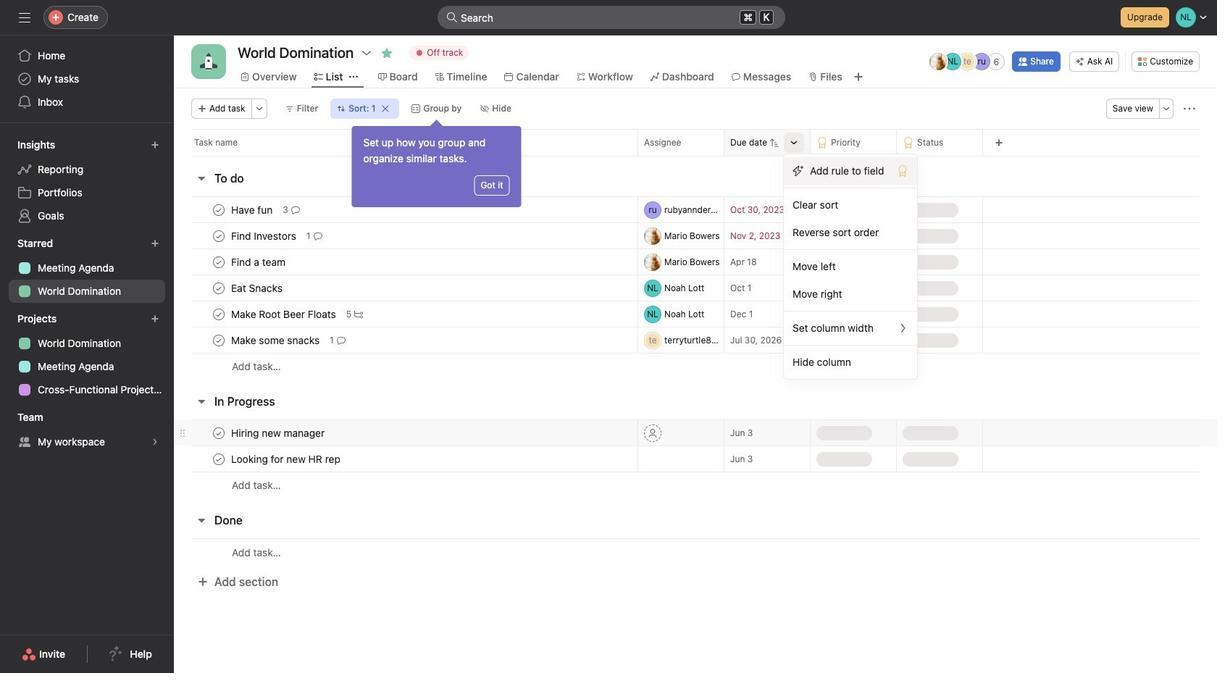 Task type: locate. For each thing, give the bounding box(es) containing it.
2 collapse task list for this group image from the top
[[196, 515, 207, 526]]

task name text field for make root beer floats cell
[[228, 307, 341, 321]]

4 mark complete image from the top
[[210, 424, 228, 442]]

mark complete checkbox inside find a team cell
[[210, 253, 228, 271]]

make root beer floats cell
[[174, 301, 638, 328]]

starred element
[[0, 231, 174, 306]]

task name text field for mark complete image in the find investors cell
[[228, 229, 301, 243]]

task name text field inside have fun "cell"
[[228, 203, 277, 217]]

rocket image
[[200, 53, 217, 70]]

Task name text field
[[228, 203, 277, 217], [228, 229, 301, 243], [228, 255, 290, 269], [228, 452, 345, 466]]

Mark complete checkbox
[[210, 253, 228, 271], [210, 306, 228, 323], [210, 332, 228, 349], [210, 424, 228, 442], [210, 450, 228, 468]]

find investors cell
[[174, 223, 638, 249]]

0 vertical spatial collapse task list for this group image
[[196, 396, 207, 407]]

add tab image
[[853, 71, 865, 83]]

mark complete checkbox inside find investors cell
[[210, 227, 228, 245]]

mark complete image for make some snacks cell
[[210, 332, 228, 349]]

mark complete image inside find investors cell
[[210, 227, 228, 245]]

projects element
[[0, 306, 174, 404]]

mark complete checkbox for task name text field in the find investors cell
[[210, 227, 228, 245]]

have fun cell
[[174, 196, 638, 223]]

2 vertical spatial mark complete checkbox
[[210, 279, 228, 297]]

1 task name text field from the top
[[228, 203, 277, 217]]

3 mark complete image from the top
[[210, 279, 228, 297]]

1 vertical spatial collapse task list for this group image
[[196, 515, 207, 526]]

menu item
[[784, 157, 918, 185]]

tab actions image
[[349, 72, 358, 81]]

1 mark complete image from the top
[[210, 201, 228, 219]]

1 mark complete checkbox from the top
[[210, 201, 228, 219]]

mark complete checkbox inside the looking for new hr rep cell
[[210, 450, 228, 468]]

new insights image
[[151, 141, 159, 149]]

mark complete image for find a team cell
[[210, 253, 228, 271]]

collapse task list for this group image
[[196, 396, 207, 407], [196, 515, 207, 526]]

hide sidebar image
[[19, 12, 30, 23]]

eat snacks cell
[[174, 275, 638, 302]]

tooltip
[[352, 122, 522, 207]]

1 task name text field from the top
[[228, 281, 287, 295]]

teams element
[[0, 404, 174, 457]]

3 mark complete checkbox from the top
[[210, 279, 228, 297]]

0 horizontal spatial 1 comment image
[[314, 232, 322, 240]]

None field
[[438, 6, 786, 29]]

mark complete checkbox for task name text box in make some snacks cell
[[210, 332, 228, 349]]

2 mark complete checkbox from the top
[[210, 227, 228, 245]]

mark complete image
[[210, 201, 228, 219], [210, 253, 228, 271], [210, 279, 228, 297], [210, 424, 228, 442]]

find a team cell
[[174, 249, 638, 275]]

2 task name text field from the top
[[228, 307, 341, 321]]

task name text field inside make root beer floats cell
[[228, 307, 341, 321]]

show options for due date column image
[[790, 138, 799, 147]]

1 comment image
[[314, 232, 322, 240], [337, 336, 346, 345]]

2 mark complete image from the top
[[210, 253, 228, 271]]

1 comment image inside find investors cell
[[314, 232, 322, 240]]

1 vertical spatial mark complete checkbox
[[210, 227, 228, 245]]

mark complete image for find investors cell
[[210, 227, 228, 245]]

mark complete image inside make root beer floats cell
[[210, 306, 228, 323]]

mark complete checkbox for task name text box in eat snacks 'cell'
[[210, 279, 228, 297]]

1 mark complete image from the top
[[210, 227, 228, 245]]

mark complete image inside eat snacks 'cell'
[[210, 279, 228, 297]]

1 vertical spatial 1 comment image
[[337, 336, 346, 345]]

3 task name text field from the top
[[228, 255, 290, 269]]

mark complete checkbox for task name text field in have fun "cell"
[[210, 201, 228, 219]]

more options image
[[1163, 104, 1171, 113]]

row
[[174, 129, 1218, 156], [191, 155, 1200, 157], [174, 196, 1218, 223], [174, 223, 1218, 249], [174, 249, 1218, 275], [174, 275, 1218, 302], [174, 301, 1218, 328], [174, 327, 1218, 354], [174, 353, 1218, 380], [174, 420, 1218, 447], [174, 446, 1218, 473], [174, 472, 1218, 499], [174, 539, 1218, 566]]

mark complete image inside make some snacks cell
[[210, 332, 228, 349]]

task name text field inside find investors cell
[[228, 229, 301, 243]]

see details, my workspace image
[[151, 438, 159, 447]]

3 mark complete checkbox from the top
[[210, 332, 228, 349]]

mark complete checkbox inside eat snacks 'cell'
[[210, 279, 228, 297]]

3 task name text field from the top
[[228, 333, 324, 348]]

task name text field for the hiring new manager cell
[[228, 426, 329, 440]]

mark complete image for make root beer floats cell
[[210, 306, 228, 323]]

mark complete image
[[210, 227, 228, 245], [210, 306, 228, 323], [210, 332, 228, 349], [210, 450, 228, 468]]

mark complete checkbox inside the hiring new manager cell
[[210, 424, 228, 442]]

1 horizontal spatial more actions image
[[1184, 103, 1196, 115]]

0 vertical spatial mark complete checkbox
[[210, 201, 228, 219]]

5 mark complete checkbox from the top
[[210, 450, 228, 468]]

task name text field inside make some snacks cell
[[228, 333, 324, 348]]

header to do tree grid
[[174, 196, 1218, 380]]

4 task name text field from the top
[[228, 452, 345, 466]]

more actions image
[[1184, 103, 1196, 115], [255, 104, 264, 113]]

collapse task list for this group image
[[196, 173, 207, 184]]

mark complete checkbox inside have fun "cell"
[[210, 201, 228, 219]]

1 horizontal spatial 1 comment image
[[337, 336, 346, 345]]

4 mark complete checkbox from the top
[[210, 424, 228, 442]]

2 mark complete image from the top
[[210, 306, 228, 323]]

1 comment image inside make some snacks cell
[[337, 336, 346, 345]]

task name text field inside eat snacks 'cell'
[[228, 281, 287, 295]]

mark complete image inside the looking for new hr rep cell
[[210, 450, 228, 468]]

task name text field inside the looking for new hr rep cell
[[228, 452, 345, 466]]

add field image
[[995, 138, 1004, 147]]

mark complete image inside find a team cell
[[210, 253, 228, 271]]

4 task name text field from the top
[[228, 426, 329, 440]]

1 mark complete checkbox from the top
[[210, 253, 228, 271]]

2 mark complete checkbox from the top
[[210, 306, 228, 323]]

task name text field inside find a team cell
[[228, 255, 290, 269]]

Mark complete checkbox
[[210, 201, 228, 219], [210, 227, 228, 245], [210, 279, 228, 297]]

4 mark complete image from the top
[[210, 450, 228, 468]]

task name text field inside the hiring new manager cell
[[228, 426, 329, 440]]

3 mark complete image from the top
[[210, 332, 228, 349]]

5 subtasks image
[[355, 310, 363, 319]]

0 vertical spatial 1 comment image
[[314, 232, 322, 240]]

mark complete image inside the hiring new manager cell
[[210, 424, 228, 442]]

Search tasks, projects, and more text field
[[438, 6, 786, 29]]

mark complete checkbox inside make root beer floats cell
[[210, 306, 228, 323]]

Task name text field
[[228, 281, 287, 295], [228, 307, 341, 321], [228, 333, 324, 348], [228, 426, 329, 440]]

2 task name text field from the top
[[228, 229, 301, 243]]

mark complete checkbox inside make some snacks cell
[[210, 332, 228, 349]]



Task type: describe. For each thing, give the bounding box(es) containing it.
mark complete image for eat snacks 'cell'
[[210, 279, 228, 297]]

1 comment image for make some snacks cell
[[337, 336, 346, 345]]

looking for new hr rep cell
[[174, 446, 638, 473]]

mark complete image for the hiring new manager cell
[[210, 424, 228, 442]]

task name text field for eat snacks 'cell'
[[228, 281, 287, 295]]

mark complete checkbox for task name text field in find a team cell
[[210, 253, 228, 271]]

make some snacks cell
[[174, 327, 638, 354]]

1 comment image for find investors cell
[[314, 232, 322, 240]]

show options image
[[361, 47, 373, 59]]

task name text field for mark complete icon related to have fun "cell"
[[228, 203, 277, 217]]

insights element
[[0, 132, 174, 231]]

new project or portfolio image
[[151, 315, 159, 323]]

mark complete checkbox for task name text box within the make root beer floats cell
[[210, 306, 228, 323]]

task name text field for make some snacks cell
[[228, 333, 324, 348]]

header in progress tree grid
[[174, 420, 1218, 499]]

mark complete image for have fun "cell"
[[210, 201, 228, 219]]

mark complete checkbox for task name text field in the looking for new hr rep cell
[[210, 450, 228, 468]]

mark complete image for the looking for new hr rep cell
[[210, 450, 228, 468]]

global element
[[0, 36, 174, 123]]

task name text field for mark complete icon in find a team cell
[[228, 255, 290, 269]]

3 comments image
[[291, 205, 300, 214]]

mark complete checkbox for task name text box within the hiring new manager cell
[[210, 424, 228, 442]]

clear image
[[382, 104, 390, 113]]

1 collapse task list for this group image from the top
[[196, 396, 207, 407]]

0 horizontal spatial more actions image
[[255, 104, 264, 113]]

prominent image
[[447, 12, 458, 23]]

task name text field for mark complete image inside the the looking for new hr rep cell
[[228, 452, 345, 466]]

remove from starred image
[[381, 47, 393, 59]]

show options for priority column image
[[876, 138, 885, 147]]

hiring new manager cell
[[174, 420, 638, 447]]

add items to starred image
[[151, 239, 159, 248]]



Task type: vqa. For each thing, say whether or not it's contained in the screenshot.
Mark complete option in the Have fun cell
yes



